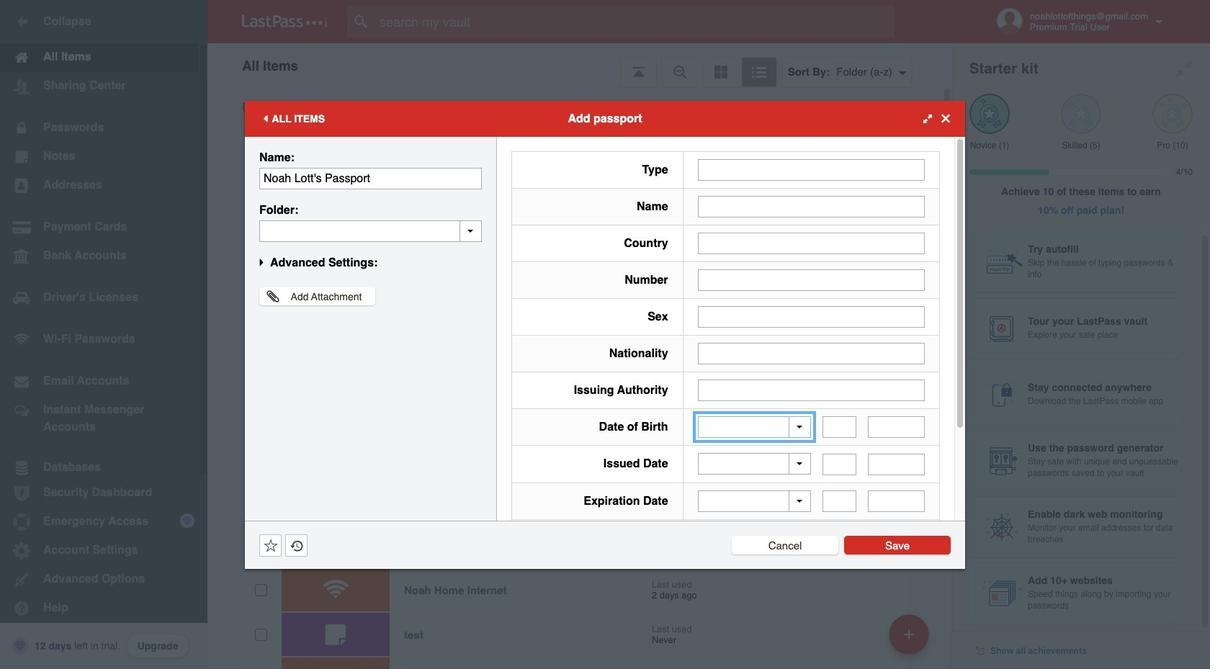 Task type: vqa. For each thing, say whether or not it's contained in the screenshot.
dialog
yes



Task type: locate. For each thing, give the bounding box(es) containing it.
Search search field
[[347, 6, 923, 37]]

vault options navigation
[[208, 43, 953, 86]]

dialog
[[245, 101, 966, 625]]

main navigation navigation
[[0, 0, 208, 669]]

None text field
[[259, 168, 482, 189], [698, 196, 925, 217], [259, 220, 482, 242], [698, 232, 925, 254], [698, 269, 925, 291], [698, 343, 925, 364], [823, 416, 857, 438], [823, 491, 857, 512], [868, 491, 925, 512], [259, 168, 482, 189], [698, 196, 925, 217], [259, 220, 482, 242], [698, 232, 925, 254], [698, 269, 925, 291], [698, 343, 925, 364], [823, 416, 857, 438], [823, 491, 857, 512], [868, 491, 925, 512]]

new item image
[[904, 629, 914, 639]]

None text field
[[698, 159, 925, 180], [698, 306, 925, 327], [698, 379, 925, 401], [868, 416, 925, 438], [823, 454, 857, 475], [868, 454, 925, 475], [698, 159, 925, 180], [698, 306, 925, 327], [698, 379, 925, 401], [868, 416, 925, 438], [823, 454, 857, 475], [868, 454, 925, 475]]



Task type: describe. For each thing, give the bounding box(es) containing it.
lastpass image
[[242, 15, 327, 28]]

new item navigation
[[884, 610, 938, 669]]

search my vault text field
[[347, 6, 923, 37]]



